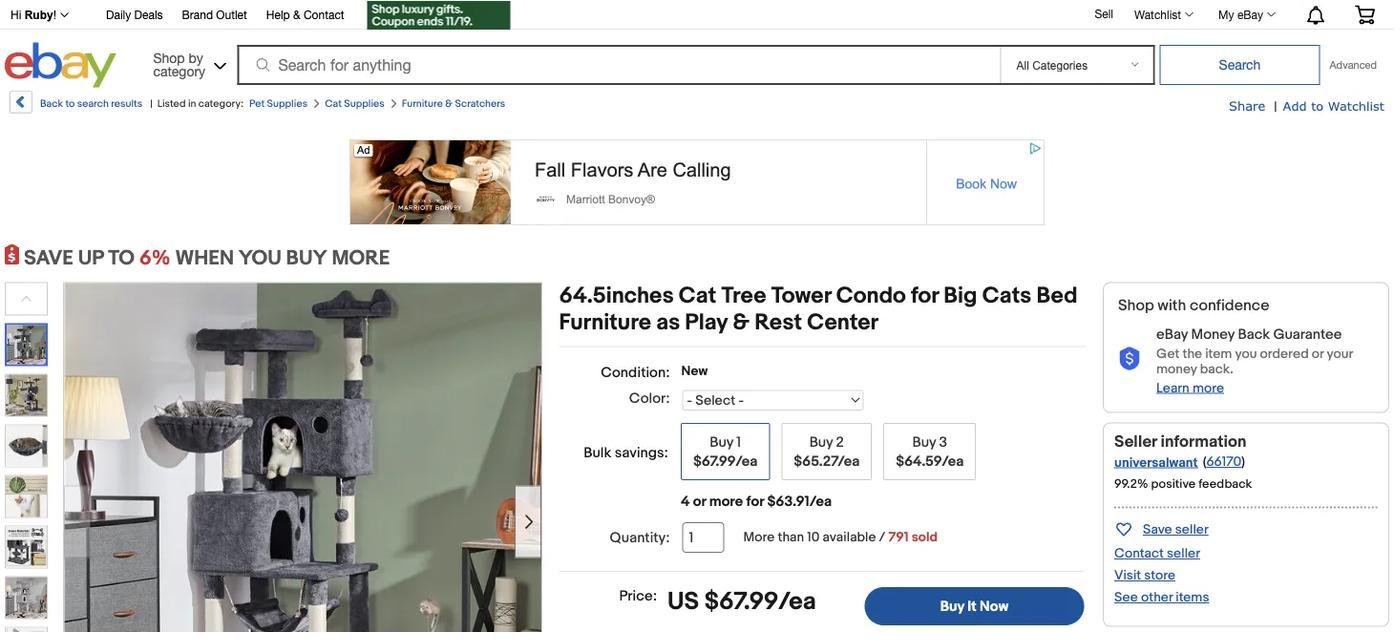 Task type: locate. For each thing, give the bounding box(es) containing it.
daily deals link
[[106, 5, 163, 26]]

0 horizontal spatial or
[[693, 493, 706, 510]]

universalwant
[[1115, 455, 1198, 471]]

seller inside contact seller visit store see other items
[[1167, 546, 1200, 562]]

furniture & scratchers link
[[402, 97, 505, 110]]

1 vertical spatial &
[[445, 97, 453, 110]]

positive
[[1151, 477, 1196, 491]]

1 horizontal spatial &
[[445, 97, 453, 110]]

4
[[681, 493, 690, 510]]

1 horizontal spatial ebay
[[1238, 8, 1264, 21]]

0 vertical spatial cat
[[325, 97, 342, 110]]

| left add
[[1274, 98, 1277, 115]]

center
[[807, 309, 879, 337]]

for left big
[[911, 282, 939, 309]]

to inside share | add to watchlist
[[1312, 98, 1324, 113]]

$67.99/ea
[[693, 453, 758, 470], [705, 587, 816, 617]]

0 vertical spatial seller
[[1175, 522, 1209, 538]]

cat left tree
[[679, 282, 717, 309]]

help
[[266, 8, 290, 21]]

& right help in the top left of the page
[[293, 8, 300, 21]]

1 horizontal spatial supplies
[[344, 97, 385, 110]]

ebay inside account navigation
[[1238, 8, 1264, 21]]

1 vertical spatial more
[[709, 493, 743, 510]]

more down the back.
[[1193, 380, 1224, 396]]

brand outlet link
[[182, 5, 247, 26]]

brand outlet
[[182, 8, 247, 21]]

watchlist right sell link
[[1135, 8, 1181, 21]]

category
[[153, 63, 205, 79]]

search
[[77, 97, 109, 110]]

0 horizontal spatial watchlist
[[1135, 8, 1181, 21]]

sell
[[1095, 7, 1114, 20]]

)
[[1242, 454, 1245, 470]]

savings:
[[615, 444, 668, 461]]

buy left 1
[[710, 434, 733, 451]]

0 vertical spatial or
[[1312, 346, 1324, 362]]

0 horizontal spatial shop
[[153, 50, 185, 65]]

you
[[1235, 346, 1257, 362]]

my ebay
[[1219, 8, 1264, 21]]

1 horizontal spatial or
[[1312, 346, 1324, 362]]

$67.99/ea down 1
[[693, 453, 758, 470]]

ebay
[[1238, 8, 1264, 21], [1157, 326, 1188, 343]]

0 vertical spatial &
[[293, 8, 300, 21]]

0 vertical spatial shop
[[153, 50, 185, 65]]

& left scratchers
[[445, 97, 453, 110]]

buy inside buy 1 $67.99/ea
[[710, 434, 733, 451]]

1 vertical spatial ebay
[[1157, 326, 1188, 343]]

shop for shop by category
[[153, 50, 185, 65]]

more inside us $67.99/ea main content
[[709, 493, 743, 510]]

1 vertical spatial for
[[746, 493, 764, 510]]

pet
[[249, 97, 265, 110]]

price:
[[619, 587, 657, 605]]

0 horizontal spatial supplies
[[267, 97, 308, 110]]

0 horizontal spatial ebay
[[1157, 326, 1188, 343]]

seller inside save seller button
[[1175, 522, 1209, 538]]

shop
[[153, 50, 185, 65], [1118, 297, 1154, 315]]

furniture & scratchers
[[402, 97, 505, 110]]

seller
[[1175, 522, 1209, 538], [1167, 546, 1200, 562]]

66170 link
[[1207, 454, 1242, 470]]

0 horizontal spatial furniture
[[402, 97, 443, 110]]

contact inside contact seller visit store see other items
[[1115, 546, 1164, 562]]

1 vertical spatial watchlist
[[1328, 98, 1385, 113]]

shop inside shop by category
[[153, 50, 185, 65]]

tree
[[722, 282, 767, 309]]

your shopping cart image
[[1354, 5, 1376, 24]]

supplies
[[267, 97, 308, 110], [344, 97, 385, 110]]

1 vertical spatial contact
[[1115, 546, 1164, 562]]

Quantity: text field
[[682, 522, 724, 553]]

more right 4
[[709, 493, 743, 510]]

1 supplies from the left
[[267, 97, 308, 110]]

!
[[53, 9, 56, 21]]

1 vertical spatial cat
[[679, 282, 717, 309]]

for up more
[[746, 493, 764, 510]]

1 vertical spatial back
[[1238, 326, 1270, 343]]

bulk savings:
[[584, 444, 668, 461]]

more
[[743, 530, 775, 546]]

picture 3 of 12 image
[[6, 425, 47, 467]]

Search for anything text field
[[240, 47, 997, 83]]

or right 4
[[693, 493, 706, 510]]

$67.99/ea down more
[[705, 587, 816, 617]]

seller down save seller
[[1167, 546, 1200, 562]]

furniture inside 64.5inches cat tree tower condo for big cats bed furniture as play & rest center
[[559, 309, 651, 337]]

tower
[[772, 282, 831, 309]]

rest
[[755, 309, 802, 337]]

buy left 3
[[913, 434, 936, 451]]

back inside ebay money back guarantee get the item you ordered or your money back. learn more
[[1238, 326, 1270, 343]]

for
[[911, 282, 939, 309], [746, 493, 764, 510]]

1 horizontal spatial to
[[1312, 98, 1324, 113]]

your
[[1327, 346, 1353, 362]]

shop by category
[[153, 50, 205, 79]]

for inside 64.5inches cat tree tower condo for big cats bed furniture as play & rest center
[[911, 282, 939, 309]]

buy for buy 1
[[710, 434, 733, 451]]

back left "search"
[[40, 97, 63, 110]]

2
[[836, 434, 844, 451]]

supplies for pet supplies
[[267, 97, 308, 110]]

0 horizontal spatial &
[[293, 8, 300, 21]]

buy 1 $67.99/ea
[[693, 434, 758, 470]]

picture 7 of 12 image
[[6, 628, 47, 632]]

play
[[685, 309, 728, 337]]

buy
[[710, 434, 733, 451], [810, 434, 833, 451], [913, 434, 936, 451], [940, 598, 965, 615]]

1 horizontal spatial furniture
[[559, 309, 651, 337]]

ebay money back guarantee get the item you ordered or your money back. learn more
[[1157, 326, 1353, 396]]

1 horizontal spatial more
[[1193, 380, 1224, 396]]

advertisement region
[[350, 139, 1045, 225]]

with details__icon image
[[1118, 347, 1141, 371]]

information
[[1161, 432, 1247, 452]]

0 vertical spatial ebay
[[1238, 8, 1264, 21]]

| inside share | add to watchlist
[[1274, 98, 1277, 115]]

0 horizontal spatial more
[[709, 493, 743, 510]]

shop left by
[[153, 50, 185, 65]]

contact up visit store link
[[1115, 546, 1164, 562]]

| left listed
[[150, 97, 153, 110]]

condo
[[836, 282, 906, 309]]

& right "play"
[[733, 309, 750, 337]]

buy left the it at the right bottom of page
[[940, 598, 965, 615]]

0 horizontal spatial contact
[[304, 8, 344, 21]]

up
[[78, 246, 104, 271]]

picture 1 of 12 image
[[7, 325, 46, 364]]

0 vertical spatial contact
[[304, 8, 344, 21]]

back to search results link
[[8, 91, 143, 120]]

1 horizontal spatial shop
[[1118, 297, 1154, 315]]

with
[[1158, 297, 1186, 315]]

& for furniture
[[445, 97, 453, 110]]

2 to from the left
[[1312, 98, 1324, 113]]

seller
[[1115, 432, 1157, 452]]

0 horizontal spatial to
[[65, 97, 75, 110]]

1
[[736, 434, 741, 451]]

watchlist inside share | add to watchlist
[[1328, 98, 1385, 113]]

cat right pet supplies
[[325, 97, 342, 110]]

1 horizontal spatial back
[[1238, 326, 1270, 343]]

supplies right pet at the left
[[267, 97, 308, 110]]

cat
[[325, 97, 342, 110], [679, 282, 717, 309]]

visit
[[1115, 568, 1141, 584]]

1 horizontal spatial |
[[1274, 98, 1277, 115]]

to right add
[[1312, 98, 1324, 113]]

seller right save
[[1175, 522, 1209, 538]]

66170
[[1207, 454, 1242, 470]]

2 horizontal spatial &
[[733, 309, 750, 337]]

2 vertical spatial &
[[733, 309, 750, 337]]

the
[[1183, 346, 1203, 362]]

picture 2 of 12 image
[[6, 375, 47, 416]]

1 horizontal spatial contact
[[1115, 546, 1164, 562]]

shop for shop with confidence
[[1118, 297, 1154, 315]]

1 vertical spatial seller
[[1167, 546, 1200, 562]]

account navigation
[[0, 0, 1390, 32]]

& for help
[[293, 8, 300, 21]]

1 vertical spatial furniture
[[559, 309, 651, 337]]

back up you
[[1238, 326, 1270, 343]]

0 vertical spatial furniture
[[402, 97, 443, 110]]

1 vertical spatial shop
[[1118, 297, 1154, 315]]

get
[[1157, 346, 1180, 362]]

supplies right pet supplies
[[344, 97, 385, 110]]

back
[[40, 97, 63, 110], [1238, 326, 1270, 343]]

furniture left scratchers
[[402, 97, 443, 110]]

buy it now
[[940, 598, 1009, 615]]

2 supplies from the left
[[344, 97, 385, 110]]

cat inside 64.5inches cat tree tower condo for big cats bed furniture as play & rest center
[[679, 282, 717, 309]]

furniture
[[402, 97, 443, 110], [559, 309, 651, 337]]

0 vertical spatial $67.99/ea
[[693, 453, 758, 470]]

ebay up get
[[1157, 326, 1188, 343]]

watchlist link
[[1124, 3, 1203, 26]]

pet supplies
[[249, 97, 308, 110]]

1 horizontal spatial watchlist
[[1328, 98, 1385, 113]]

watchlist down advanced
[[1328, 98, 1385, 113]]

ruby
[[25, 9, 53, 21]]

outlet
[[216, 8, 247, 21]]

daily
[[106, 8, 131, 21]]

$64.59/ea
[[896, 453, 964, 470]]

0 vertical spatial watchlist
[[1135, 8, 1181, 21]]

daily deals
[[106, 8, 163, 21]]

shop left with
[[1118, 297, 1154, 315]]

1 horizontal spatial cat
[[679, 282, 717, 309]]

share | add to watchlist
[[1229, 98, 1385, 115]]

None submit
[[1160, 45, 1320, 85]]

buy left 2
[[810, 434, 833, 451]]

to inside back to search results link
[[65, 97, 75, 110]]

1 to from the left
[[65, 97, 75, 110]]

or down guarantee
[[1312, 346, 1324, 362]]

3
[[939, 434, 947, 451]]

contact right help in the top left of the page
[[304, 8, 344, 21]]

listed
[[157, 97, 186, 110]]

64.5inches cat tree tower condo for big cats bed furniture as play & rest center - picture 1 of 12 image
[[64, 281, 542, 632]]

1 vertical spatial or
[[693, 493, 706, 510]]

0 vertical spatial more
[[1193, 380, 1224, 396]]

to left "search"
[[65, 97, 75, 110]]

shop by category banner
[[0, 0, 1390, 93]]

64.5inches
[[559, 282, 674, 309]]

buy inside "buy 3 $64.59/ea"
[[913, 434, 936, 451]]

buy it now link
[[865, 587, 1084, 626]]

& inside account navigation
[[293, 8, 300, 21]]

when
[[175, 246, 234, 271]]

contact seller visit store see other items
[[1115, 546, 1210, 606]]

learn
[[1157, 380, 1190, 396]]

0 horizontal spatial back
[[40, 97, 63, 110]]

0 vertical spatial for
[[911, 282, 939, 309]]

1 horizontal spatial for
[[911, 282, 939, 309]]

ebay right my in the top of the page
[[1238, 8, 1264, 21]]

0 horizontal spatial cat
[[325, 97, 342, 110]]

furniture up the condition:
[[559, 309, 651, 337]]

supplies for cat supplies
[[344, 97, 385, 110]]

buy inside buy 2 $65.27/ea
[[810, 434, 833, 451]]



Task type: vqa. For each thing, say whether or not it's contained in the screenshot.
"$63.91/ea"
yes



Task type: describe. For each thing, give the bounding box(es) containing it.
my
[[1219, 8, 1234, 21]]

my ebay link
[[1208, 3, 1285, 26]]

buy for buy 2
[[810, 434, 833, 451]]

hi
[[11, 9, 21, 21]]

add to watchlist link
[[1283, 97, 1385, 115]]

shop by category button
[[145, 42, 231, 84]]

save up to 6% when you buy more
[[24, 246, 390, 271]]

store
[[1144, 568, 1176, 584]]

other
[[1141, 590, 1173, 606]]

791
[[889, 530, 909, 546]]

help & contact
[[266, 8, 344, 21]]

see
[[1115, 590, 1138, 606]]

0 vertical spatial back
[[40, 97, 63, 110]]

condition:
[[601, 364, 670, 381]]

save
[[1143, 522, 1172, 538]]

64.5inches cat tree tower condo for big cats bed furniture as play & rest center
[[559, 282, 1078, 337]]

save
[[24, 246, 73, 271]]

big
[[944, 282, 978, 309]]

sold
[[912, 530, 938, 546]]

seller information universalwant ( 66170 ) 99.2% positive feedback
[[1115, 432, 1252, 491]]

to
[[108, 246, 135, 271]]

6%
[[139, 246, 171, 271]]

99.2%
[[1115, 477, 1148, 491]]

deals
[[134, 8, 163, 21]]

contact inside account navigation
[[304, 8, 344, 21]]

$63.91/ea
[[767, 493, 832, 510]]

buy 2 $65.27/ea
[[794, 434, 860, 470]]

as
[[656, 309, 680, 337]]

feedback
[[1199, 477, 1252, 491]]

us $67.99/ea main content
[[559, 282, 1086, 632]]

buy for buy 3
[[913, 434, 936, 451]]

share
[[1229, 98, 1266, 113]]

picture 5 of 12 image
[[6, 527, 47, 568]]

more inside ebay money back guarantee get the item you ordered or your money back. learn more
[[1193, 380, 1224, 396]]

results
[[111, 97, 143, 110]]

in
[[188, 97, 196, 110]]

picture 4 of 12 image
[[6, 476, 47, 517]]

money
[[1157, 361, 1197, 377]]

you
[[238, 246, 282, 271]]

confidence
[[1190, 297, 1270, 315]]

bed
[[1037, 282, 1078, 309]]

buy inside buy it now link
[[940, 598, 965, 615]]

1 vertical spatial $67.99/ea
[[705, 587, 816, 617]]

| listed in category:
[[150, 97, 244, 110]]

quantity:
[[610, 529, 670, 546]]

guarantee
[[1274, 326, 1342, 343]]

color
[[629, 390, 666, 407]]

get the coupon image
[[367, 1, 511, 30]]

buy
[[286, 246, 327, 271]]

hi ruby !
[[11, 9, 56, 21]]

seller for save
[[1175, 522, 1209, 538]]

4 or more for $63.91/ea
[[681, 493, 832, 510]]

category:
[[198, 97, 244, 110]]

$65.27/ea
[[794, 453, 860, 470]]

than
[[778, 530, 804, 546]]

items
[[1176, 590, 1210, 606]]

or inside ebay money back guarantee get the item you ordered or your money back. learn more
[[1312, 346, 1324, 362]]

shop with confidence
[[1118, 297, 1270, 315]]

add
[[1283, 98, 1307, 113]]

cat supplies link
[[325, 97, 385, 110]]

picture 6 of 12 image
[[6, 577, 47, 618]]

seller for contact
[[1167, 546, 1200, 562]]

ebay inside ebay money back guarantee get the item you ordered or your money back. learn more
[[1157, 326, 1188, 343]]

watchlist inside account navigation
[[1135, 8, 1181, 21]]

0 horizontal spatial for
[[746, 493, 764, 510]]

& inside 64.5inches cat tree tower condo for big cats bed furniture as play & rest center
[[733, 309, 750, 337]]

buy 3 $64.59/ea
[[896, 434, 964, 470]]

universalwant link
[[1115, 455, 1198, 471]]

new
[[681, 363, 708, 380]]

cat supplies
[[325, 97, 385, 110]]

0 horizontal spatial |
[[150, 97, 153, 110]]

ordered
[[1260, 346, 1309, 362]]

or inside us $67.99/ea main content
[[693, 493, 706, 510]]

learn more link
[[1157, 380, 1224, 396]]

brand
[[182, 8, 213, 21]]

more than 10 available / 791 sold
[[743, 530, 938, 546]]

(
[[1203, 454, 1207, 470]]

share button
[[1229, 97, 1266, 115]]

/
[[879, 530, 886, 546]]

it
[[968, 598, 977, 615]]

back to search results
[[40, 97, 143, 110]]

us
[[668, 587, 699, 617]]

available
[[823, 530, 876, 546]]

10
[[807, 530, 820, 546]]

save seller
[[1143, 522, 1209, 538]]

back.
[[1200, 361, 1234, 377]]

pet supplies link
[[249, 97, 308, 110]]

contact seller link
[[1115, 546, 1200, 562]]

sell link
[[1086, 7, 1122, 20]]

none submit inside shop by category banner
[[1160, 45, 1320, 85]]

money
[[1191, 326, 1235, 343]]



